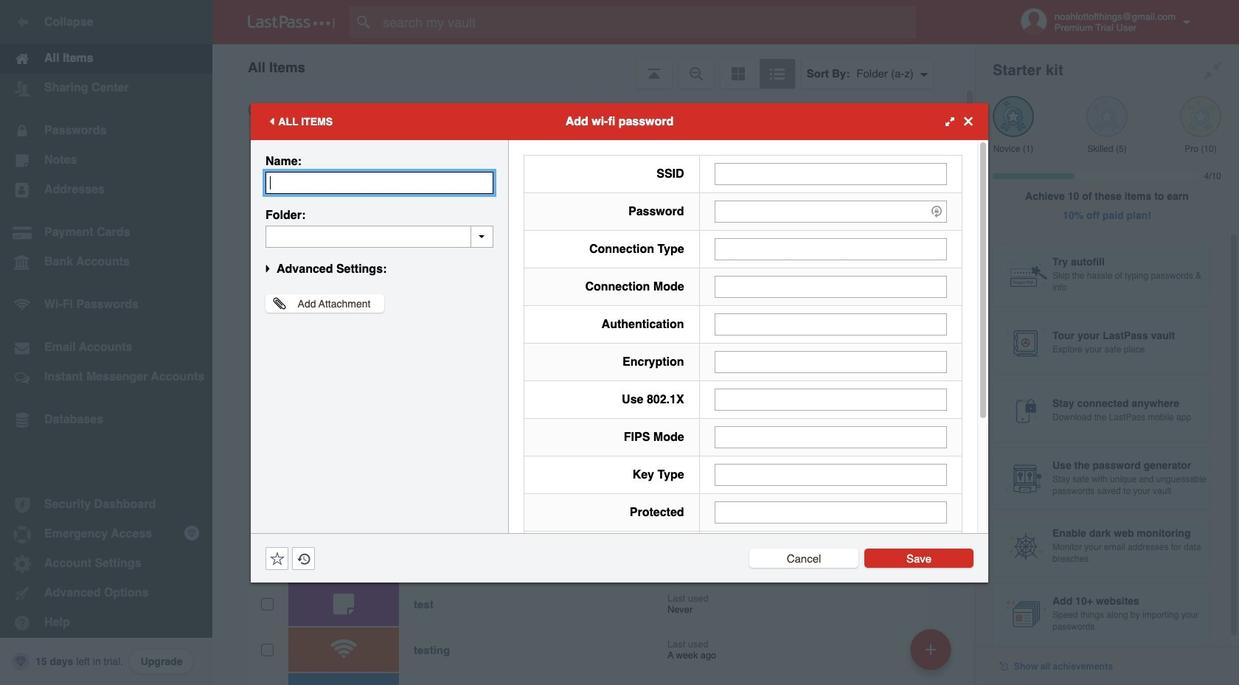 Task type: describe. For each thing, give the bounding box(es) containing it.
Search search field
[[350, 6, 939, 38]]

main navigation navigation
[[0, 0, 213, 686]]

vault options navigation
[[213, 44, 976, 89]]

search my vault text field
[[350, 6, 939, 38]]

new item image
[[926, 645, 937, 655]]

lastpass image
[[248, 15, 335, 29]]



Task type: locate. For each thing, give the bounding box(es) containing it.
None text field
[[715, 163, 948, 185], [266, 172, 494, 194], [266, 225, 494, 248], [715, 276, 948, 298], [715, 389, 948, 411], [715, 163, 948, 185], [266, 172, 494, 194], [266, 225, 494, 248], [715, 276, 948, 298], [715, 389, 948, 411]]

new item navigation
[[906, 625, 961, 686]]

None text field
[[715, 238, 948, 260], [715, 313, 948, 335], [715, 351, 948, 373], [715, 426, 948, 448], [715, 464, 948, 486], [715, 501, 948, 524], [715, 238, 948, 260], [715, 313, 948, 335], [715, 351, 948, 373], [715, 426, 948, 448], [715, 464, 948, 486], [715, 501, 948, 524]]

None password field
[[715, 200, 948, 223]]

dialog
[[251, 103, 989, 676]]



